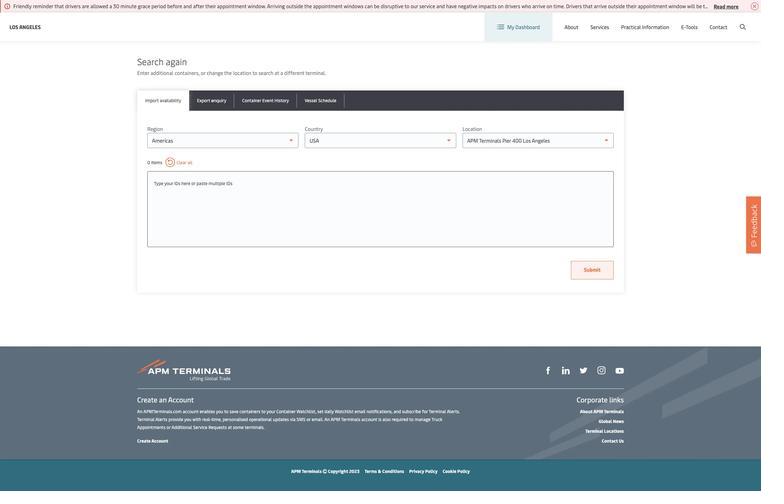 Task type: describe. For each thing, give the bounding box(es) containing it.
global news
[[599, 419, 624, 425]]

terminal.
[[306, 69, 326, 76]]

container event history
[[242, 98, 289, 104]]

1 their from the left
[[205, 3, 216, 10]]

are
[[82, 3, 89, 10]]

practical information button
[[621, 13, 670, 41]]

feedback button
[[747, 197, 761, 254]]

service
[[193, 425, 207, 431]]

read
[[714, 3, 726, 10]]

email
[[355, 409, 366, 415]]

corporate
[[577, 396, 608, 405]]

1 drivers from the left
[[65, 3, 81, 10]]

your inside an apmterminals.com account enables you to save containers to your container watchlist, set daily watchlist email notifications, and subscribe for terminal alerts. terminal alerts provide you with real-time, personalised operational updates via sms or email. an apm terminals account is also required to manage truck appointments or additional service requests at some terminals.
[[267, 409, 276, 415]]

apm terminals ⓒ copyright 2023
[[291, 469, 360, 475]]

read more
[[714, 3, 739, 10]]

my dashboard
[[507, 23, 540, 30]]

submit button
[[571, 262, 614, 280]]

containers,
[[175, 69, 200, 76]]

via
[[290, 417, 296, 423]]

instagram image
[[598, 367, 606, 375]]

impacts
[[479, 3, 497, 10]]

reminder
[[33, 3, 53, 10]]

contact button
[[710, 13, 728, 41]]

global menu button
[[625, 13, 674, 32]]

to down subscribe
[[410, 417, 414, 423]]

about for about apm terminals
[[580, 409, 593, 415]]

or inside the search again enter additional containers, or change the location to search at a different terminal.
[[201, 69, 206, 76]]

switch location button
[[573, 18, 619, 25]]

search
[[259, 69, 274, 76]]

1 that from the left
[[54, 3, 64, 10]]

after
[[193, 3, 204, 10]]

facebook image
[[545, 367, 552, 375]]

the inside the search again enter additional containers, or change the location to search at a different terminal.
[[224, 69, 232, 76]]

container event history button
[[234, 91, 297, 111]]

disruptive
[[381, 3, 404, 10]]

login
[[698, 19, 710, 26]]

or right sms
[[307, 417, 311, 423]]

conditions
[[382, 469, 404, 475]]

time,
[[212, 417, 222, 423]]

services
[[591, 23, 609, 30]]

can
[[365, 3, 373, 10]]

turned
[[703, 3, 719, 10]]

import availability
[[145, 98, 181, 104]]

containers
[[240, 409, 261, 415]]

submit
[[584, 267, 601, 274]]

&
[[378, 469, 381, 475]]

information
[[642, 23, 670, 30]]

terms & conditions
[[365, 469, 404, 475]]

enables
[[200, 409, 215, 415]]

0 items
[[147, 160, 162, 166]]

tab list containing import availability
[[137, 91, 624, 111]]

news
[[613, 419, 624, 425]]

for
[[422, 409, 428, 415]]

create for create account
[[137, 439, 151, 445]]

2 outside from the left
[[608, 3, 625, 10]]

windows
[[344, 3, 364, 10]]

create account
[[137, 439, 168, 445]]

angeles
[[19, 23, 41, 30]]

type
[[154, 181, 163, 187]]

watchlist
[[335, 409, 354, 415]]

2 that from the left
[[583, 3, 593, 10]]

privacy policy
[[409, 469, 438, 475]]

2 on from the left
[[547, 3, 553, 10]]

alerts
[[155, 417, 167, 423]]

2 horizontal spatial and
[[437, 3, 445, 10]]

1 horizontal spatial location
[[599, 18, 619, 25]]

an apmterminals.com account enables you to save containers to your container watchlist, set daily watchlist email notifications, and subscribe for terminal alerts. terminal alerts provide you with real-time, personalised operational updates via sms or email. an apm terminals account is also required to manage truck appointments or additional service requests at some terminals.
[[137, 409, 460, 431]]

provide
[[169, 417, 183, 423]]

switch
[[583, 18, 598, 25]]

search
[[137, 55, 164, 68]]

or right here
[[191, 181, 196, 187]]

apmt footer logo image
[[137, 360, 230, 382]]

to up operational
[[261, 409, 266, 415]]

vessel schedule
[[305, 98, 337, 104]]

multiple
[[209, 181, 225, 187]]

about for about
[[565, 23, 579, 30]]

2 appointment from the left
[[313, 3, 343, 10]]

3 appointment from the left
[[638, 3, 668, 10]]

tools
[[686, 23, 698, 30]]

container inside an apmterminals.com account enables you to save containers to your container watchlist, set daily watchlist email notifications, and subscribe for terminal alerts. terminal alerts provide you with real-time, personalised operational updates via sms or email. an apm terminals account is also required to manage truck appointments or additional service requests at some terminals.
[[277, 409, 296, 415]]

login / create account
[[698, 19, 749, 26]]

1 vertical spatial you
[[184, 417, 192, 423]]

1 be from the left
[[374, 3, 380, 10]]

1 ids from the left
[[174, 181, 180, 187]]

at inside an apmterminals.com account enables you to save containers to your container watchlist, set daily watchlist email notifications, and subscribe for terminal alerts. terminal alerts provide you with real-time, personalised operational updates via sms or email. an apm terminals account is also required to manage truck appointments or additional service requests at some terminals.
[[228, 425, 232, 431]]

global menu
[[639, 19, 668, 26]]

and inside an apmterminals.com account enables you to save containers to your container watchlist, set daily watchlist email notifications, and subscribe for terminal alerts. terminal alerts provide you with real-time, personalised operational updates via sms or email. an apm terminals account is also required to manage truck appointments or additional service requests at some terminals.
[[394, 409, 401, 415]]

to left our
[[405, 3, 410, 10]]

receive
[[740, 3, 756, 10]]

an
[[159, 396, 167, 405]]

export еnquiry button
[[189, 91, 234, 111]]

contact us
[[602, 439, 624, 445]]

0 vertical spatial create
[[715, 19, 730, 26]]

linkedin__x28_alt_x29__3_ link
[[562, 367, 570, 375]]

time.
[[554, 3, 565, 10]]

read more button
[[714, 2, 739, 10]]

0 vertical spatial your
[[164, 181, 173, 187]]

sms
[[297, 417, 306, 423]]

1 vertical spatial account
[[362, 417, 377, 423]]

set
[[318, 409, 324, 415]]

import
[[145, 98, 159, 104]]

allowed
[[90, 3, 108, 10]]

cookie
[[443, 469, 457, 475]]

will
[[687, 3, 695, 10]]

policy for privacy policy
[[425, 469, 438, 475]]

0 vertical spatial account
[[183, 409, 199, 415]]

e-tools
[[682, 23, 698, 30]]

apmterminals.com
[[144, 409, 182, 415]]

1 outside from the left
[[286, 3, 303, 10]]

1 vertical spatial terminal
[[137, 417, 155, 423]]

1 arrive from the left
[[533, 3, 546, 10]]

1 horizontal spatial an
[[325, 417, 330, 423]]

terminals inside an apmterminals.com account enables you to save containers to your container watchlist, set daily watchlist email notifications, and subscribe for terminal alerts. terminal alerts provide you with real-time, personalised operational updates via sms or email. an apm terminals account is also required to manage truck appointments or additional service requests at some terminals.
[[341, 417, 361, 423]]

2 drivers from the left
[[505, 3, 521, 10]]

paste
[[197, 181, 208, 187]]

container inside button
[[242, 98, 261, 104]]

2 their from the left
[[626, 3, 637, 10]]

manage
[[415, 417, 431, 423]]

login / create account link
[[686, 13, 749, 31]]

0 horizontal spatial an
[[137, 409, 143, 415]]

2 arrive from the left
[[594, 3, 607, 10]]



Task type: locate. For each thing, give the bounding box(es) containing it.
los angeles link
[[10, 23, 41, 31]]

the
[[304, 3, 312, 10], [224, 69, 232, 76]]

1 vertical spatial a
[[281, 69, 283, 76]]

fu
[[757, 3, 761, 10]]

a inside the search again enter additional containers, or change the location to search at a different terminal.
[[281, 69, 283, 76]]

los angeles
[[10, 23, 41, 30]]

create right /
[[715, 19, 730, 26]]

0 horizontal spatial apm
[[291, 469, 301, 475]]

0 vertical spatial a
[[109, 3, 112, 10]]

friendly
[[13, 3, 32, 10]]

1 horizontal spatial arrive
[[594, 3, 607, 10]]

with
[[193, 417, 201, 423]]

account
[[731, 19, 749, 26], [168, 396, 194, 405], [152, 439, 168, 445]]

1 horizontal spatial drivers
[[505, 3, 521, 10]]

on left time.
[[547, 3, 553, 10]]

policy for cookie policy
[[458, 469, 470, 475]]

ids
[[174, 181, 180, 187], [226, 181, 233, 187]]

terminals up the global news link
[[604, 409, 624, 415]]

to left search
[[253, 69, 257, 76]]

youtube image
[[616, 369, 624, 374]]

0 horizontal spatial container
[[242, 98, 261, 104]]

corporate links
[[577, 396, 624, 405]]

or left change on the left top of the page
[[201, 69, 206, 76]]

0 horizontal spatial appointment
[[217, 3, 247, 10]]

0 horizontal spatial location
[[463, 126, 482, 133]]

global inside global menu button
[[639, 19, 654, 26]]

1 vertical spatial an
[[325, 417, 330, 423]]

be right "will"
[[697, 3, 702, 10]]

create for create an account
[[137, 396, 157, 405]]

your up updates at the left bottom of the page
[[267, 409, 276, 415]]

global for global menu
[[639, 19, 654, 26]]

0 horizontal spatial account
[[183, 409, 199, 415]]

1 horizontal spatial apm
[[331, 417, 340, 423]]

period
[[152, 3, 166, 10]]

0 horizontal spatial on
[[498, 3, 504, 10]]

practical
[[621, 23, 641, 30]]

outside up switch location
[[608, 3, 625, 10]]

1 horizontal spatial you
[[216, 409, 223, 415]]

outside right arriving
[[286, 3, 303, 10]]

arrive right 'who'
[[533, 3, 546, 10]]

you left with
[[184, 417, 192, 423]]

1 policy from the left
[[425, 469, 438, 475]]

clear all button
[[166, 158, 193, 167]]

their up practical
[[626, 3, 637, 10]]

2 horizontal spatial appointment
[[638, 3, 668, 10]]

account left is
[[362, 417, 377, 423]]

terminal up appointments
[[137, 417, 155, 423]]

0 horizontal spatial that
[[54, 3, 64, 10]]

2 vertical spatial terminals
[[302, 469, 322, 475]]

global for global news
[[599, 419, 612, 425]]

contact
[[710, 23, 728, 30], [602, 439, 618, 445]]

contact for contact
[[710, 23, 728, 30]]

switch location
[[583, 18, 619, 25]]

0 horizontal spatial their
[[205, 3, 216, 10]]

your right type
[[164, 181, 173, 187]]

0 vertical spatial terminals
[[604, 409, 624, 415]]

requests
[[209, 425, 227, 431]]

personalised
[[223, 417, 248, 423]]

be right can
[[374, 3, 380, 10]]

1 vertical spatial global
[[599, 419, 612, 425]]

an up appointments
[[137, 409, 143, 415]]

1 horizontal spatial account
[[362, 417, 377, 423]]

country
[[305, 126, 323, 133]]

and left have
[[437, 3, 445, 10]]

a left the 30
[[109, 3, 112, 10]]

terminals left ⓒ
[[302, 469, 322, 475]]

apm down daily
[[331, 417, 340, 423]]

location
[[233, 69, 251, 76]]

more
[[727, 3, 739, 10]]

/
[[712, 19, 714, 26]]

terminals down watchlist
[[341, 417, 361, 423]]

2 vertical spatial apm
[[291, 469, 301, 475]]

2 be from the left
[[697, 3, 702, 10]]

export еnquiry
[[197, 98, 226, 104]]

you tube link
[[616, 367, 624, 375]]

container
[[242, 98, 261, 104], [277, 409, 296, 415]]

or down the alerts on the left
[[167, 425, 171, 431]]

contact for contact us
[[602, 439, 618, 445]]

drivers left are
[[65, 3, 81, 10]]

0 vertical spatial location
[[599, 18, 619, 25]]

2 vertical spatial terminal
[[586, 429, 603, 435]]

on right impacts on the top right
[[498, 3, 504, 10]]

0 vertical spatial an
[[137, 409, 143, 415]]

you up time,
[[216, 409, 223, 415]]

1 horizontal spatial about
[[580, 409, 593, 415]]

None text field
[[154, 178, 607, 190]]

0 horizontal spatial you
[[184, 417, 192, 423]]

locations
[[604, 429, 624, 435]]

1 horizontal spatial container
[[277, 409, 296, 415]]

1 horizontal spatial terminal
[[429, 409, 446, 415]]

type your ids here or paste multiple ids
[[154, 181, 233, 187]]

0 horizontal spatial drivers
[[65, 3, 81, 10]]

30
[[113, 3, 119, 10]]

appointment left window. on the top
[[217, 3, 247, 10]]

2 policy from the left
[[458, 469, 470, 475]]

1 vertical spatial contact
[[602, 439, 618, 445]]

to inside the search again enter additional containers, or change the location to search at a different terminal.
[[253, 69, 257, 76]]

1 horizontal spatial ids
[[226, 181, 233, 187]]

operational
[[249, 417, 272, 423]]

1 horizontal spatial appointment
[[313, 3, 343, 10]]

privacy policy link
[[409, 469, 438, 475]]

before
[[167, 3, 182, 10]]

window
[[669, 3, 686, 10]]

and left after
[[183, 3, 192, 10]]

about left switch
[[565, 23, 579, 30]]

0 vertical spatial at
[[275, 69, 279, 76]]

account inside 'login / create account' link
[[731, 19, 749, 26]]

and
[[183, 3, 192, 10], [437, 3, 445, 10], [394, 409, 401, 415]]

copyright
[[328, 469, 348, 475]]

1 appointment from the left
[[217, 3, 247, 10]]

1 horizontal spatial the
[[304, 3, 312, 10]]

apm left ⓒ
[[291, 469, 301, 475]]

that right drivers
[[583, 3, 593, 10]]

event
[[262, 98, 274, 104]]

service
[[420, 3, 435, 10]]

tab list
[[137, 91, 624, 111]]

is
[[379, 417, 382, 423]]

cookie policy
[[443, 469, 470, 475]]

0 horizontal spatial terminals
[[302, 469, 322, 475]]

0 horizontal spatial about
[[565, 23, 579, 30]]

history
[[275, 98, 289, 104]]

1 horizontal spatial that
[[583, 3, 593, 10]]

1 horizontal spatial their
[[626, 3, 637, 10]]

0 vertical spatial account
[[731, 19, 749, 26]]

1 vertical spatial terminals
[[341, 417, 361, 423]]

feedback
[[749, 205, 760, 238]]

0 horizontal spatial the
[[224, 69, 232, 76]]

that right reminder
[[54, 3, 64, 10]]

0 vertical spatial contact
[[710, 23, 728, 30]]

policy right privacy
[[425, 469, 438, 475]]

negative
[[458, 3, 478, 10]]

0 horizontal spatial terminal
[[137, 417, 155, 423]]

2 horizontal spatial apm
[[594, 409, 603, 415]]

ids right multiple
[[226, 181, 233, 187]]

drivers
[[65, 3, 81, 10], [505, 3, 521, 10]]

twitter image
[[580, 367, 588, 375]]

account up with
[[183, 409, 199, 415]]

1 horizontal spatial your
[[267, 409, 276, 415]]

1 vertical spatial location
[[463, 126, 482, 133]]

e-
[[682, 23, 686, 30]]

about apm terminals link
[[580, 409, 624, 415]]

1 horizontal spatial at
[[275, 69, 279, 76]]

terminal locations link
[[586, 429, 624, 435]]

appointment left windows
[[313, 3, 343, 10]]

1 vertical spatial the
[[224, 69, 232, 76]]

on
[[498, 3, 504, 10], [547, 3, 553, 10]]

0 vertical spatial about
[[565, 23, 579, 30]]

appointment up global menu
[[638, 3, 668, 10]]

1 vertical spatial your
[[267, 409, 276, 415]]

arrive up switch location
[[594, 3, 607, 10]]

2 vertical spatial create
[[137, 439, 151, 445]]

subscribe
[[402, 409, 421, 415]]

additional
[[151, 69, 173, 76]]

terms
[[365, 469, 377, 475]]

apm down corporate links
[[594, 409, 603, 415]]

linkedin image
[[562, 367, 570, 375]]

1 vertical spatial create
[[137, 396, 157, 405]]

terminal down the global news link
[[586, 429, 603, 435]]

minute
[[121, 3, 137, 10]]

also
[[383, 417, 391, 423]]

cookie policy link
[[443, 469, 470, 475]]

account right an
[[168, 396, 194, 405]]

2 horizontal spatial terminals
[[604, 409, 624, 415]]

vessel schedule button
[[297, 91, 344, 111]]

apm
[[594, 409, 603, 415], [331, 417, 340, 423], [291, 469, 301, 475]]

change
[[207, 69, 223, 76]]

1 horizontal spatial outside
[[608, 3, 625, 10]]

2 ids from the left
[[226, 181, 233, 187]]

ⓒ
[[323, 469, 327, 475]]

save
[[230, 409, 238, 415]]

terminal up truck
[[429, 409, 446, 415]]

my dashboard button
[[497, 13, 540, 41]]

enter
[[137, 69, 149, 76]]

los
[[10, 23, 18, 30]]

account down appointments
[[152, 439, 168, 445]]

create down appointments
[[137, 439, 151, 445]]

ids left here
[[174, 181, 180, 187]]

0 vertical spatial terminal
[[429, 409, 446, 415]]

create left an
[[137, 396, 157, 405]]

at right search
[[275, 69, 279, 76]]

policy right the cookie
[[458, 469, 470, 475]]

clear all
[[177, 160, 193, 166]]

0 vertical spatial you
[[216, 409, 223, 415]]

0 horizontal spatial global
[[599, 419, 612, 425]]

2 horizontal spatial terminal
[[586, 429, 603, 435]]

0 horizontal spatial contact
[[602, 439, 618, 445]]

1 horizontal spatial terminals
[[341, 417, 361, 423]]

1 on from the left
[[498, 3, 504, 10]]

drivers left 'who'
[[505, 3, 521, 10]]

alerts.
[[447, 409, 460, 415]]

vessel
[[305, 98, 317, 104]]

0
[[147, 160, 150, 166]]

1 horizontal spatial and
[[394, 409, 401, 415]]

truck
[[432, 417, 443, 423]]

2 vertical spatial account
[[152, 439, 168, 445]]

container left event
[[242, 98, 261, 104]]

terminal locations
[[586, 429, 624, 435]]

additional
[[172, 425, 192, 431]]

1 horizontal spatial policy
[[458, 469, 470, 475]]

0 horizontal spatial outside
[[286, 3, 303, 10]]

create account link
[[137, 439, 168, 445]]

an down daily
[[325, 417, 330, 423]]

to left save
[[224, 409, 229, 415]]

1 horizontal spatial contact
[[710, 23, 728, 30]]

0 vertical spatial the
[[304, 3, 312, 10]]

email.
[[312, 417, 324, 423]]

0 horizontal spatial policy
[[425, 469, 438, 475]]

apm inside an apmterminals.com account enables you to save containers to your container watchlist, set daily watchlist email notifications, and subscribe for terminal alerts. terminal alerts provide you with real-time, personalised operational updates via sms or email. an apm terminals account is also required to manage truck appointments or additional service requests at some terminals.
[[331, 417, 340, 423]]

1 vertical spatial apm
[[331, 417, 340, 423]]

arriving
[[267, 3, 285, 10]]

close alert image
[[751, 3, 759, 10]]

friendly reminder that drivers are allowed a 30 minute grace period before and after their appointment window. arriving outside the appointment windows can be disruptive to our service and have negative impacts on drivers who arrive on time. drivers that arrive outside their appointment window will be turned away. to receive fu
[[13, 3, 761, 10]]

1 vertical spatial container
[[277, 409, 296, 415]]

0 vertical spatial container
[[242, 98, 261, 104]]

1 vertical spatial at
[[228, 425, 232, 431]]

1 horizontal spatial global
[[639, 19, 654, 26]]

terminals
[[604, 409, 624, 415], [341, 417, 361, 423], [302, 469, 322, 475]]

1 vertical spatial account
[[168, 396, 194, 405]]

different
[[284, 69, 305, 76]]

about down corporate
[[580, 409, 593, 415]]

at inside the search again enter additional containers, or change the location to search at a different terminal.
[[275, 69, 279, 76]]

about apm terminals
[[580, 409, 624, 415]]

their right after
[[205, 3, 216, 10]]

that
[[54, 3, 64, 10], [583, 3, 593, 10]]

0 vertical spatial global
[[639, 19, 654, 26]]

0 horizontal spatial be
[[374, 3, 380, 10]]

1 horizontal spatial on
[[547, 3, 553, 10]]

1 horizontal spatial be
[[697, 3, 702, 10]]

container up updates at the left bottom of the page
[[277, 409, 296, 415]]

a left different
[[281, 69, 283, 76]]

0 horizontal spatial a
[[109, 3, 112, 10]]

at left some
[[228, 425, 232, 431]]

and up required
[[394, 409, 401, 415]]

0 horizontal spatial your
[[164, 181, 173, 187]]

0 horizontal spatial arrive
[[533, 3, 546, 10]]

0 horizontal spatial and
[[183, 3, 192, 10]]

0 vertical spatial apm
[[594, 409, 603, 415]]

0 horizontal spatial at
[[228, 425, 232, 431]]

at
[[275, 69, 279, 76], [228, 425, 232, 431]]

1 vertical spatial about
[[580, 409, 593, 415]]

1 horizontal spatial a
[[281, 69, 283, 76]]

items
[[151, 160, 162, 166]]

2023
[[349, 469, 360, 475]]

account down more
[[731, 19, 749, 26]]

0 horizontal spatial ids
[[174, 181, 180, 187]]



Task type: vqa. For each thing, say whether or not it's contained in the screenshot.
Global corresponding to Global News
yes



